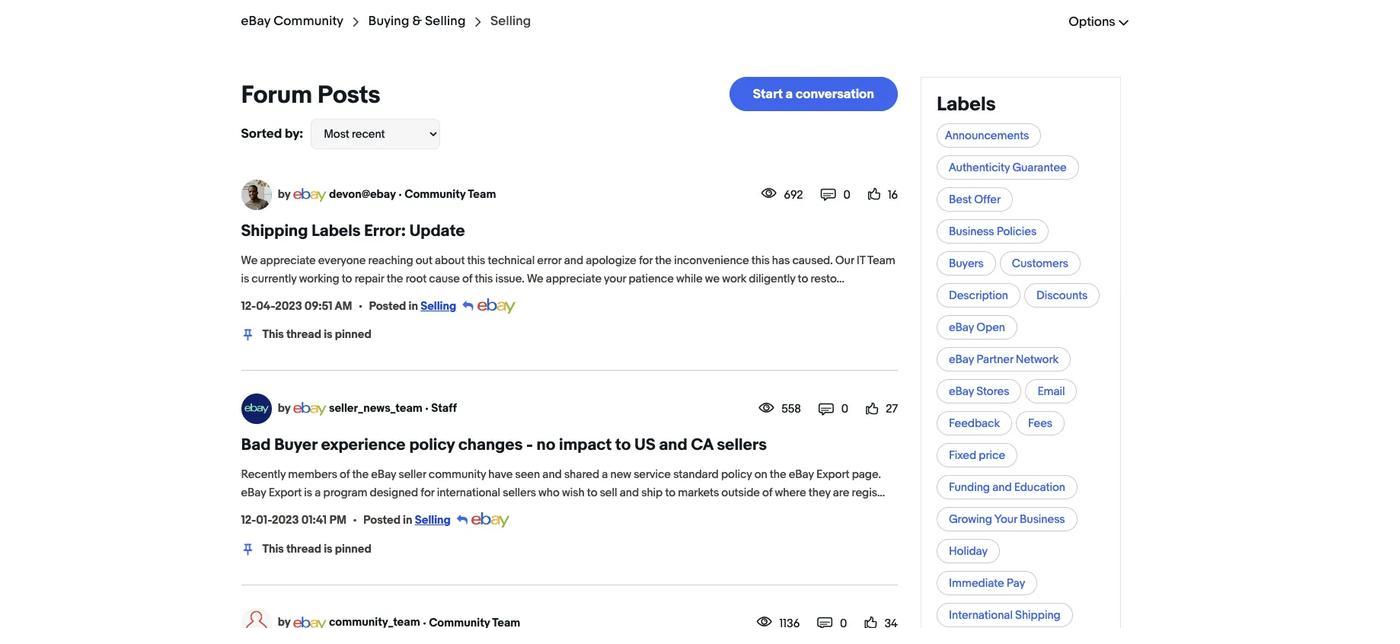 Task type: locate. For each thing, give the bounding box(es) containing it.
this down 01-
[[262, 543, 284, 555]]

the down reaching
[[387, 273, 403, 285]]

0 vertical spatial •
[[398, 188, 402, 200]]

seller
[[399, 469, 426, 481]]

2 user avatar image from the top
[[241, 394, 272, 424]]

team up technical
[[468, 188, 496, 200]]

for inside we appreciate everyone reaching out about this technical error and apologize for the inconvenience this has caused. our it team is currently working to repair the root cause of this issue. we appreciate your patience while we work diligently to resto...
[[639, 254, 653, 267]]

sellers up on
[[717, 436, 767, 454]]

0 horizontal spatial a
[[315, 487, 321, 499]]

user avatar image up "bad"
[[241, 394, 272, 424]]

authenticity
[[949, 161, 1010, 174]]

a down members
[[315, 487, 321, 499]]

appreciate down error
[[546, 273, 602, 285]]

0 vertical spatial 12-
[[241, 300, 256, 312]]

guarantee
[[1013, 161, 1067, 174]]

1 horizontal spatial export
[[817, 469, 850, 481]]

1 vertical spatial appreciate
[[546, 273, 602, 285]]

1 horizontal spatial business
[[1020, 513, 1065, 526]]

1 horizontal spatial appreciate
[[546, 273, 602, 285]]

ebay left "stores"
[[949, 385, 974, 398]]

of down on
[[763, 487, 773, 499]]

pinned
[[335, 329, 372, 341], [335, 543, 372, 555]]

1 horizontal spatial •
[[425, 402, 429, 414]]

2 horizontal spatial of
[[763, 487, 773, 499]]

posted in selling for policy
[[363, 514, 451, 527]]

and down new
[[620, 487, 639, 499]]

2 by from the top
[[278, 402, 293, 414]]

0 vertical spatial pinned
[[335, 329, 372, 341]]

business down best offer link
[[949, 225, 994, 238]]

1 vertical spatial we
[[527, 273, 544, 285]]

by:
[[285, 127, 303, 141]]

1 vertical spatial policy
[[721, 469, 752, 481]]

for inside the recently members of the ebay seller community have seen and shared a new service standard policy on the ebay export page. ebay export is a program designed for international sellers who wish to sell and ship to markets outside of where they are regis...
[[421, 487, 435, 499]]

error:
[[364, 222, 406, 240]]

2 12- from the top
[[241, 514, 256, 527]]

community
[[274, 14, 344, 28], [405, 188, 466, 200]]

has
[[772, 254, 790, 267]]

1 horizontal spatial team
[[868, 254, 896, 267]]

your
[[994, 513, 1018, 526]]

2 thread from the top
[[286, 543, 321, 555]]

1 vertical spatial by
[[278, 402, 293, 414]]

bad buyer experience policy changes - no impact to us and ca sellers
[[241, 436, 767, 454]]

user avatar image
[[241, 180, 272, 210], [241, 394, 272, 424], [241, 608, 272, 628]]

in down the root
[[409, 300, 418, 312]]

seen
[[515, 469, 540, 481]]

0 vertical spatial for
[[639, 254, 653, 267]]

this down 04-
[[262, 329, 284, 341]]

1 12- from the top
[[241, 300, 256, 312]]

0 vertical spatial posted in selling
[[369, 300, 456, 312]]

buyers link
[[937, 251, 996, 276]]

bad buyer experience policy changes - no impact to us and ca sellers link
[[241, 436, 767, 454]]

0 vertical spatial in
[[409, 300, 418, 312]]

0 vertical spatial 2023
[[275, 300, 302, 312]]

posted down designed
[[363, 514, 401, 527]]

2023 for bad
[[272, 514, 299, 527]]

ebay partner network link
[[937, 347, 1071, 372]]

of
[[462, 273, 472, 285], [340, 469, 350, 481], [763, 487, 773, 499]]

policy up the outside at the bottom
[[721, 469, 752, 481]]

0
[[844, 189, 851, 201], [841, 403, 849, 415]]

export
[[817, 469, 850, 481], [269, 487, 302, 499]]

growing your business link
[[937, 507, 1077, 532]]

buying
[[368, 14, 410, 28]]

appreciate up currently
[[260, 254, 316, 267]]

is
[[241, 273, 249, 285], [324, 329, 332, 341], [304, 487, 312, 499], [324, 543, 332, 555]]

1 horizontal spatial sellers
[[717, 436, 767, 454]]

appreciate
[[260, 254, 316, 267], [546, 273, 602, 285]]

this
[[262, 329, 284, 341], [262, 543, 284, 555]]

it
[[857, 254, 866, 267]]

ebay down recently
[[241, 487, 266, 499]]

0 vertical spatial this thread is pinned
[[262, 329, 372, 341]]

• right devon@ebay
[[398, 188, 402, 200]]

experience
[[321, 436, 406, 454]]

standard
[[673, 469, 719, 481]]

1 by from the top
[[278, 188, 293, 200]]

and inside we appreciate everyone reaching out about this technical error and apologize for the inconvenience this has caused. our it team is currently working to repair the root cause of this issue. we appreciate your patience while we work diligently to resto...
[[564, 254, 584, 267]]

markets
[[678, 487, 719, 499]]

0 horizontal spatial community
[[274, 14, 344, 28]]

1 vertical spatial pinned
[[335, 543, 372, 555]]

by up buyer at the left bottom
[[278, 402, 293, 414]]

0 vertical spatial we
[[241, 254, 258, 267]]

list containing ebay community
[[241, 0, 1059, 46]]

export down recently
[[269, 487, 302, 499]]

2023 left 09:51
[[275, 300, 302, 312]]

thread for labels
[[286, 329, 321, 341]]

in for policy
[[403, 514, 412, 527]]

ebay up forum
[[241, 14, 271, 28]]

1 vertical spatial list
[[937, 123, 1105, 628]]

are
[[833, 487, 850, 499]]

am
[[335, 300, 352, 312]]

2 this from the top
[[262, 543, 284, 555]]

sell
[[600, 487, 617, 499]]

selling link for policy
[[415, 514, 451, 527]]

1 horizontal spatial of
[[462, 273, 472, 285]]

posted in selling down designed
[[363, 514, 451, 527]]

ebay
[[241, 14, 271, 28], [949, 321, 974, 334], [949, 353, 974, 366], [949, 385, 974, 398], [371, 469, 396, 481], [789, 469, 814, 481], [241, 487, 266, 499]]

description link
[[937, 283, 1021, 308]]

2 horizontal spatial a
[[786, 87, 793, 101]]

policies
[[997, 225, 1037, 238]]

thread down 12-01-2023                      01:41 pm
[[286, 543, 321, 555]]

0 vertical spatial by
[[278, 188, 293, 200]]

selling link down the cause
[[421, 300, 456, 312]]

0 vertical spatial 0
[[844, 189, 851, 201]]

1 horizontal spatial shipping
[[1015, 609, 1061, 622]]

international shipping
[[949, 609, 1061, 622]]

sellers down seen on the left bottom of page
[[503, 487, 536, 499]]

start a conversation
[[753, 87, 874, 101]]

1 vertical spatial •
[[425, 402, 429, 414]]

ebay community
[[241, 14, 344, 28]]

who
[[539, 487, 560, 499]]

shipping labels error: update link
[[241, 222, 465, 240]]

12-
[[241, 300, 256, 312], [241, 514, 256, 527]]

community up update
[[405, 188, 466, 200]]

1 vertical spatial in
[[403, 514, 412, 527]]

1 horizontal spatial for
[[639, 254, 653, 267]]

1 vertical spatial posted in selling
[[363, 514, 451, 527]]

where
[[775, 487, 806, 499]]

0 vertical spatial policy
[[409, 436, 455, 454]]

policy up seller
[[409, 436, 455, 454]]

thread for buyer
[[286, 543, 321, 555]]

ebay up designed
[[371, 469, 396, 481]]

wish
[[562, 487, 585, 499]]

this thread is pinned
[[262, 329, 372, 341], [262, 543, 372, 555]]

ebay open
[[949, 321, 1005, 334]]

0 horizontal spatial business
[[949, 225, 994, 238]]

0 vertical spatial export
[[817, 469, 850, 481]]

0 left 16 on the top
[[844, 189, 851, 201]]

0 horizontal spatial of
[[340, 469, 350, 481]]

we
[[241, 254, 258, 267], [527, 273, 544, 285]]

1 horizontal spatial we
[[527, 273, 544, 285]]

list containing announcements
[[937, 123, 1105, 628]]

in down designed
[[403, 514, 412, 527]]

have
[[488, 469, 513, 481]]

01:41
[[301, 514, 327, 527]]

1 vertical spatial selling link
[[415, 514, 451, 527]]

1 vertical spatial user avatar image
[[241, 394, 272, 424]]

ebay left partner
[[949, 353, 974, 366]]

0 vertical spatial appreciate
[[260, 254, 316, 267]]

1 vertical spatial this
[[262, 543, 284, 555]]

• for policy
[[425, 402, 429, 414]]

export up are
[[817, 469, 850, 481]]

policy inside the recently members of the ebay seller community have seen and shared a new service standard policy on the ebay export page. ebay export is a program designed for international sellers who wish to sell and ship to markets outside of where they are regis...
[[721, 469, 752, 481]]

business policies link
[[937, 219, 1049, 244]]

business policies
[[949, 225, 1037, 238]]

0 horizontal spatial •
[[398, 188, 402, 200]]

this thread is pinned for labels
[[262, 329, 372, 341]]

a left new
[[602, 469, 608, 481]]

funding
[[949, 481, 990, 494]]

is left currently
[[241, 273, 249, 285]]

2023 left 01:41
[[272, 514, 299, 527]]

and up your
[[993, 481, 1012, 494]]

1 horizontal spatial a
[[602, 469, 608, 481]]

thread down 12-04-2023                      09:51 am
[[286, 329, 321, 341]]

team inside we appreciate everyone reaching out about this technical error and apologize for the inconvenience this has caused. our it team is currently working to repair the root cause of this issue. we appreciate your patience while we work diligently to resto...
[[868, 254, 896, 267]]

we
[[705, 273, 720, 285]]

this thread is pinned down 09:51
[[262, 329, 372, 341]]

2023 for shipping
[[275, 300, 302, 312]]

user avatar image left community team icon
[[241, 608, 272, 628]]

by for shipping
[[278, 188, 293, 200]]

team right the it at the right of page
[[868, 254, 896, 267]]

0 vertical spatial posted
[[369, 300, 406, 312]]

1 vertical spatial 2023
[[272, 514, 299, 527]]

in for update
[[409, 300, 418, 312]]

0 horizontal spatial team
[[468, 188, 496, 200]]

service
[[634, 469, 671, 481]]

to left us
[[615, 436, 631, 454]]

patience
[[629, 273, 674, 285]]

ebay open link
[[937, 315, 1018, 340]]

network
[[1016, 353, 1059, 366]]

posted in selling down the root
[[369, 300, 456, 312]]

labels up everyone
[[312, 222, 361, 240]]

shipping inside 'link'
[[1015, 609, 1061, 622]]

by for bad
[[278, 402, 293, 414]]

posted down repair
[[369, 300, 406, 312]]

pinned for error:
[[335, 329, 372, 341]]

pinned down the pm
[[335, 543, 372, 555]]

1 vertical spatial sellers
[[503, 487, 536, 499]]

12- for shipping
[[241, 300, 256, 312]]

customers
[[1012, 257, 1069, 270]]

designed
[[370, 487, 418, 499]]

1 horizontal spatial labels
[[937, 93, 996, 115]]

1 vertical spatial team
[[868, 254, 896, 267]]

1 horizontal spatial policy
[[721, 469, 752, 481]]

inconvenience
[[674, 254, 749, 267]]

1 vertical spatial business
[[1020, 513, 1065, 526]]

0 vertical spatial list
[[241, 0, 1059, 46]]

bad
[[241, 436, 271, 454]]

we down error
[[527, 273, 544, 285]]

0 horizontal spatial for
[[421, 487, 435, 499]]

0 vertical spatial this
[[262, 329, 284, 341]]

this thread is pinned down 01:41
[[262, 543, 372, 555]]

0 vertical spatial of
[[462, 273, 472, 285]]

0 vertical spatial shipping
[[241, 222, 308, 240]]

0 left "27"
[[841, 403, 849, 415]]

1 vertical spatial labels
[[312, 222, 361, 240]]

0 horizontal spatial sellers
[[503, 487, 536, 499]]

is inside the recently members of the ebay seller community have seen and shared a new service standard policy on the ebay export page. ebay export is a program designed for international sellers who wish to sell and ship to markets outside of where they are regis...
[[304, 487, 312, 499]]

user avatar image for shipping
[[241, 180, 272, 210]]

1 vertical spatial 12-
[[241, 514, 256, 527]]

of inside we appreciate everyone reaching out about this technical error and apologize for the inconvenience this has caused. our it team is currently working to repair the root cause of this issue. we appreciate your patience while we work diligently to resto...
[[462, 273, 472, 285]]

• left staff
[[425, 402, 429, 414]]

1 vertical spatial this thread is pinned
[[262, 543, 372, 555]]

1 this thread is pinned from the top
[[262, 329, 372, 341]]

community up forum posts
[[274, 14, 344, 28]]

devon@ebay
[[329, 188, 396, 200]]

recently members of the ebay seller community have seen and shared a new service standard policy on the ebay export page. ebay export is a program designed for international sellers who wish to sell and ship to markets outside of where they are regis...
[[241, 469, 885, 499]]

price
[[979, 449, 1005, 462]]

a right start
[[786, 87, 793, 101]]

no
[[537, 436, 556, 454]]

labels heading
[[937, 93, 996, 115]]

team
[[468, 188, 496, 200], [868, 254, 896, 267]]

1 vertical spatial thread
[[286, 543, 321, 555]]

0 horizontal spatial labels
[[312, 222, 361, 240]]

1 this from the top
[[262, 329, 284, 341]]

ship
[[642, 487, 663, 499]]

pinned down am
[[335, 329, 372, 341]]

of up program
[[340, 469, 350, 481]]

1 horizontal spatial community
[[405, 188, 466, 200]]

business
[[949, 225, 994, 238], [1020, 513, 1065, 526]]

we up currently
[[241, 254, 258, 267]]

0 horizontal spatial export
[[269, 487, 302, 499]]

1 vertical spatial export
[[269, 487, 302, 499]]

for up patience
[[639, 254, 653, 267]]

pinned for experience
[[335, 543, 372, 555]]

0 vertical spatial thread
[[286, 329, 321, 341]]

1 vertical spatial shipping
[[1015, 609, 1061, 622]]

shipping up currently
[[241, 222, 308, 240]]

posted in selling
[[369, 300, 456, 312], [363, 514, 451, 527]]

0 vertical spatial sellers
[[717, 436, 767, 454]]

and up who
[[543, 469, 562, 481]]

2 this thread is pinned from the top
[[262, 543, 372, 555]]

1 pinned from the top
[[335, 329, 372, 341]]

1 thread from the top
[[286, 329, 321, 341]]

0 vertical spatial team
[[468, 188, 496, 200]]

&
[[412, 14, 422, 28]]

user avatar image left community team image
[[241, 180, 272, 210]]

community for ebay
[[274, 14, 344, 28]]

in
[[409, 300, 418, 312], [403, 514, 412, 527]]

buyers
[[949, 257, 984, 270]]

0 vertical spatial community
[[274, 14, 344, 28]]

the up program
[[352, 469, 369, 481]]

1 vertical spatial of
[[340, 469, 350, 481]]

labels up announcements at right top
[[937, 93, 996, 115]]

0 vertical spatial business
[[949, 225, 994, 238]]

selling link down international
[[415, 514, 451, 527]]

update
[[409, 222, 465, 240]]

sorted by:
[[241, 127, 303, 141]]

2 pinned from the top
[[335, 543, 372, 555]]

community inside list
[[274, 14, 344, 28]]

12- down recently
[[241, 514, 256, 527]]

of right the cause
[[462, 273, 472, 285]]

by down by:
[[278, 188, 293, 200]]

fees link
[[1016, 411, 1065, 436]]

open
[[977, 321, 1005, 334]]

0 vertical spatial user avatar image
[[241, 180, 272, 210]]

staff image
[[293, 402, 327, 416]]

1 vertical spatial posted
[[363, 514, 401, 527]]

business down education
[[1020, 513, 1065, 526]]

international shipping link
[[937, 603, 1073, 628]]

and right error
[[564, 254, 584, 267]]

1 vertical spatial 0
[[841, 403, 849, 415]]

fixed
[[949, 449, 977, 462]]

1 vertical spatial community
[[405, 188, 466, 200]]

12- down currently
[[241, 300, 256, 312]]

0 vertical spatial selling link
[[421, 300, 456, 312]]

to down everyone
[[342, 273, 352, 285]]

0 horizontal spatial appreciate
[[260, 254, 316, 267]]

0 horizontal spatial shipping
[[241, 222, 308, 240]]

for down seller
[[421, 487, 435, 499]]

shipping down the pay
[[1015, 609, 1061, 622]]

ebay stores
[[949, 385, 1010, 398]]

1 vertical spatial for
[[421, 487, 435, 499]]

1 user avatar image from the top
[[241, 180, 272, 210]]

is down members
[[304, 487, 312, 499]]

to left sell
[[587, 487, 598, 499]]

list
[[241, 0, 1059, 46], [937, 123, 1105, 628]]

2 vertical spatial a
[[315, 487, 321, 499]]

2 vertical spatial user avatar image
[[241, 608, 272, 628]]



Task type: vqa. For each thing, say whether or not it's contained in the screenshot.
Buy
no



Task type: describe. For each thing, give the bounding box(es) containing it.
international
[[437, 487, 500, 499]]

buyer
[[274, 436, 318, 454]]

discounts
[[1037, 289, 1088, 302]]

email link
[[1026, 379, 1077, 404]]

impact
[[559, 436, 612, 454]]

repair
[[355, 273, 384, 285]]

announcements link
[[937, 123, 1041, 148]]

funding and education
[[949, 481, 1066, 494]]

recently
[[241, 469, 286, 481]]

• staff
[[425, 402, 457, 414]]

announcements
[[945, 129, 1029, 142]]

to down caused.
[[798, 273, 808, 285]]

authenticity guarantee
[[949, 161, 1067, 174]]

0 horizontal spatial policy
[[409, 436, 455, 454]]

is down 09:51
[[324, 329, 332, 341]]

conversation
[[796, 87, 874, 101]]

ebay community link
[[241, 14, 344, 28]]

12-04-2023                      09:51 am
[[241, 300, 352, 312]]

ebay partner network
[[949, 353, 1059, 366]]

fixed price link
[[937, 443, 1018, 468]]

558
[[782, 403, 801, 415]]

program
[[323, 487, 367, 499]]

27
[[886, 403, 898, 415]]

while
[[676, 273, 703, 285]]

posted for experience
[[363, 514, 401, 527]]

is inside we appreciate everyone reaching out about this technical error and apologize for the inconvenience this has caused. our it team is currently working to repair the root cause of this issue. we appreciate your patience while we work diligently to resto...
[[241, 273, 249, 285]]

immediate pay
[[949, 577, 1025, 590]]

and right us
[[659, 436, 688, 454]]

currently
[[252, 273, 297, 285]]

692
[[784, 189, 803, 201]]

they
[[809, 487, 831, 499]]

this for bad
[[262, 543, 284, 555]]

seller_news_team link
[[329, 402, 425, 414]]

on
[[755, 469, 768, 481]]

regis...
[[852, 487, 885, 499]]

0 for bad buyer experience policy changes - no impact to us and ca sellers
[[841, 403, 849, 415]]

your
[[604, 273, 626, 285]]

about
[[435, 254, 465, 267]]

stores
[[977, 385, 1010, 398]]

cause
[[429, 273, 460, 285]]

best
[[949, 193, 972, 206]]

forum posts
[[241, 80, 380, 108]]

posts
[[318, 80, 380, 108]]

buying & selling link
[[368, 14, 466, 28]]

options
[[1069, 15, 1116, 29]]

0 vertical spatial a
[[786, 87, 793, 101]]

pm
[[329, 514, 347, 527]]

members
[[288, 469, 337, 481]]

and inside funding and education link
[[993, 481, 1012, 494]]

forum
[[241, 80, 312, 108]]

is down the pm
[[324, 543, 332, 555]]

reaching
[[368, 254, 413, 267]]

partner
[[977, 353, 1014, 366]]

12- for bad
[[241, 514, 256, 527]]

diligently
[[749, 273, 796, 285]]

ebay stores link
[[937, 379, 1022, 404]]

-
[[526, 436, 533, 454]]

buying & selling
[[368, 14, 466, 28]]

• for update
[[398, 188, 402, 200]]

description
[[949, 289, 1009, 302]]

everyone
[[318, 254, 366, 267]]

ebay left open
[[949, 321, 974, 334]]

this left has
[[752, 254, 770, 267]]

the right on
[[770, 469, 787, 481]]

1 vertical spatial a
[[602, 469, 608, 481]]

0 horizontal spatial we
[[241, 254, 258, 267]]

community for •
[[405, 188, 466, 200]]

email
[[1038, 385, 1065, 398]]

root
[[406, 273, 427, 285]]

start a conversation link
[[729, 77, 898, 111]]

international
[[949, 609, 1013, 622]]

work
[[722, 273, 747, 285]]

16
[[888, 189, 898, 201]]

12-01-2023                      01:41 pm
[[241, 514, 347, 527]]

outside
[[722, 487, 760, 499]]

0 for shipping labels error: update
[[844, 189, 851, 201]]

devon@ebay link
[[329, 188, 398, 200]]

selling link for update
[[421, 300, 456, 312]]

best offer
[[949, 193, 1001, 206]]

authenticity guarantee link
[[937, 155, 1079, 180]]

community team image
[[293, 617, 327, 628]]

feedback link
[[937, 411, 1012, 436]]

01-
[[256, 514, 272, 527]]

us
[[634, 436, 656, 454]]

09:51
[[305, 300, 333, 312]]

fixed price
[[949, 449, 1005, 462]]

issue.
[[495, 273, 525, 285]]

posted for error:
[[369, 300, 406, 312]]

immediate pay link
[[937, 571, 1038, 596]]

our
[[835, 254, 854, 267]]

sellers inside the recently members of the ebay seller community have seen and shared a new service standard policy on the ebay export page. ebay export is a program designed for international sellers who wish to sell and ship to markets outside of where they are regis...
[[503, 487, 536, 499]]

community team image
[[293, 188, 327, 202]]

3 user avatar image from the top
[[241, 608, 272, 628]]

0 vertical spatial labels
[[937, 93, 996, 115]]

community
[[429, 469, 486, 481]]

growing your business
[[949, 513, 1065, 526]]

• community team
[[398, 188, 496, 200]]

feedback
[[949, 417, 1000, 430]]

error
[[537, 254, 562, 267]]

seller_news_team
[[329, 402, 423, 414]]

this for shipping
[[262, 329, 284, 341]]

shipping labels error: update
[[241, 222, 465, 240]]

options button
[[1059, 7, 1132, 38]]

user avatar image for bad
[[241, 394, 272, 424]]

posted in selling for update
[[369, 300, 456, 312]]

this thread is pinned for buyer
[[262, 543, 372, 555]]

this left issue.
[[475, 273, 493, 285]]

the up patience
[[655, 254, 672, 267]]

2 vertical spatial of
[[763, 487, 773, 499]]

customers link
[[1000, 251, 1081, 276]]

staff
[[431, 402, 457, 414]]

to right "ship"
[[665, 487, 676, 499]]

ebay up where
[[789, 469, 814, 481]]

this right about
[[467, 254, 485, 267]]



